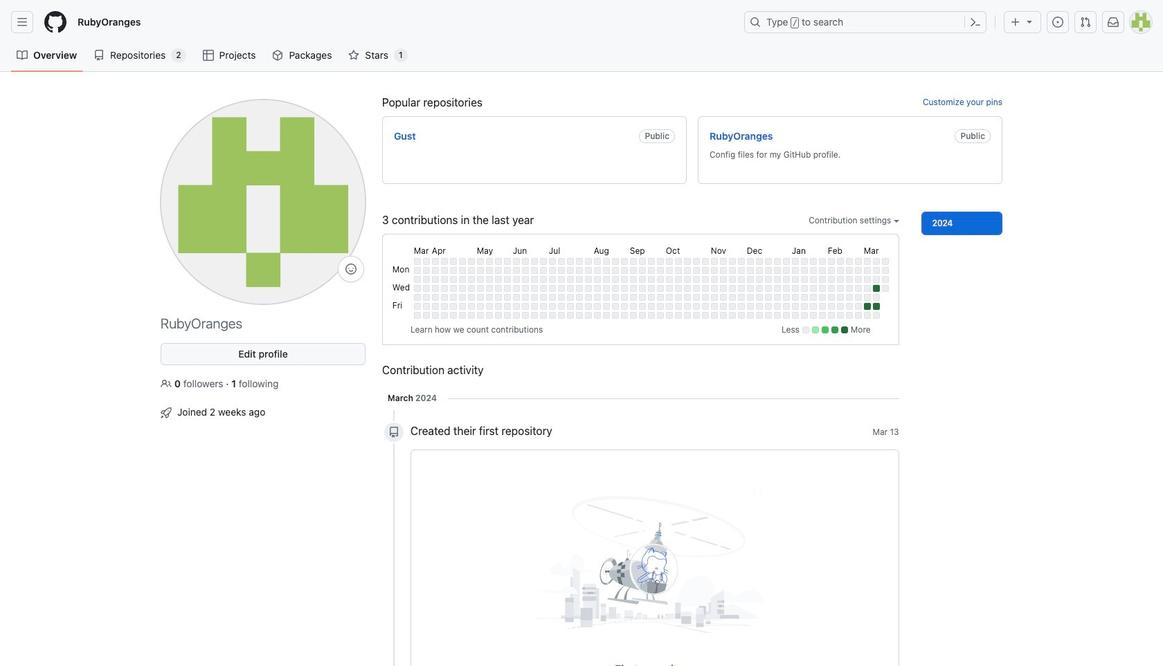 Task type: vqa. For each thing, say whether or not it's contained in the screenshot.
left the repo image
yes



Task type: locate. For each thing, give the bounding box(es) containing it.
git pull request image
[[1080, 17, 1091, 28]]

0 vertical spatial repo image
[[94, 50, 105, 61]]

package image
[[272, 50, 284, 61]]

1 vertical spatial repo image
[[388, 427, 400, 439]]

smiley image
[[346, 264, 357, 275]]

0 horizontal spatial repo image
[[94, 50, 105, 61]]

grid
[[390, 243, 891, 322]]

cell
[[414, 258, 421, 265], [423, 258, 430, 265], [432, 258, 439, 265], [441, 258, 448, 265], [450, 258, 457, 265], [459, 258, 466, 265], [468, 258, 475, 265], [477, 258, 484, 265], [486, 258, 493, 265], [495, 258, 502, 265], [504, 258, 511, 265], [513, 258, 520, 265], [522, 258, 529, 265], [531, 258, 538, 265], [540, 258, 547, 265], [549, 258, 556, 265], [558, 258, 565, 265], [567, 258, 574, 265], [576, 258, 583, 265], [585, 258, 592, 265], [594, 258, 601, 265], [603, 258, 610, 265], [612, 258, 619, 265], [621, 258, 628, 265], [630, 258, 637, 265], [639, 258, 646, 265], [648, 258, 655, 265], [657, 258, 664, 265], [666, 258, 673, 265], [675, 258, 682, 265], [684, 258, 691, 265], [693, 258, 700, 265], [702, 258, 709, 265], [711, 258, 718, 265], [720, 258, 727, 265], [729, 258, 736, 265], [738, 258, 745, 265], [747, 258, 754, 265], [756, 258, 763, 265], [765, 258, 772, 265], [774, 258, 781, 265], [783, 258, 790, 265], [792, 258, 799, 265], [801, 258, 808, 265], [810, 258, 817, 265], [819, 258, 826, 265], [828, 258, 835, 265], [837, 258, 844, 265], [846, 258, 853, 265], [855, 258, 862, 265], [864, 258, 871, 265], [873, 258, 880, 265], [882, 258, 889, 265], [414, 267, 421, 274], [423, 267, 430, 274], [432, 267, 439, 274], [441, 267, 448, 274], [450, 267, 457, 274], [459, 267, 466, 274], [468, 267, 475, 274], [477, 267, 484, 274], [486, 267, 493, 274], [495, 267, 502, 274], [504, 267, 511, 274], [513, 267, 520, 274], [522, 267, 529, 274], [531, 267, 538, 274], [540, 267, 547, 274], [549, 267, 556, 274], [558, 267, 565, 274], [567, 267, 574, 274], [576, 267, 583, 274], [585, 267, 592, 274], [594, 267, 601, 274], [603, 267, 610, 274], [612, 267, 619, 274], [621, 267, 628, 274], [630, 267, 637, 274], [639, 267, 646, 274], [648, 267, 655, 274], [657, 267, 664, 274], [666, 267, 673, 274], [675, 267, 682, 274], [684, 267, 691, 274], [693, 267, 700, 274], [702, 267, 709, 274], [711, 267, 718, 274], [720, 267, 727, 274], [729, 267, 736, 274], [738, 267, 745, 274], [747, 267, 754, 274], [756, 267, 763, 274], [765, 267, 772, 274], [774, 267, 781, 274], [783, 267, 790, 274], [792, 267, 799, 274], [801, 267, 808, 274], [810, 267, 817, 274], [819, 267, 826, 274], [828, 267, 835, 274], [837, 267, 844, 274], [846, 267, 853, 274], [855, 267, 862, 274], [864, 267, 871, 274], [873, 267, 880, 274], [882, 267, 889, 274], [414, 276, 421, 283], [423, 276, 430, 283], [432, 276, 439, 283], [441, 276, 448, 283], [450, 276, 457, 283], [459, 276, 466, 283], [468, 276, 475, 283], [477, 276, 484, 283], [486, 276, 493, 283], [495, 276, 502, 283], [504, 276, 511, 283], [513, 276, 520, 283], [522, 276, 529, 283], [531, 276, 538, 283], [540, 276, 547, 283], [549, 276, 556, 283], [558, 276, 565, 283], [567, 276, 574, 283], [576, 276, 583, 283], [585, 276, 592, 283], [594, 276, 601, 283], [603, 276, 610, 283], [612, 276, 619, 283], [621, 276, 628, 283], [630, 276, 637, 283], [639, 276, 646, 283], [648, 276, 655, 283], [657, 276, 664, 283], [666, 276, 673, 283], [675, 276, 682, 283], [684, 276, 691, 283], [693, 276, 700, 283], [702, 276, 709, 283], [711, 276, 718, 283], [720, 276, 727, 283], [729, 276, 736, 283], [738, 276, 745, 283], [747, 276, 754, 283], [756, 276, 763, 283], [765, 276, 772, 283], [774, 276, 781, 283], [783, 276, 790, 283], [792, 276, 799, 283], [801, 276, 808, 283], [810, 276, 817, 283], [819, 276, 826, 283], [828, 276, 835, 283], [837, 276, 844, 283], [846, 276, 853, 283], [855, 276, 862, 283], [864, 276, 871, 283], [873, 276, 880, 283], [882, 276, 889, 283], [414, 285, 421, 292], [423, 285, 430, 292], [432, 285, 439, 292], [441, 285, 448, 292], [450, 285, 457, 292], [459, 285, 466, 292], [468, 285, 475, 292], [477, 285, 484, 292], [486, 285, 493, 292], [495, 285, 502, 292], [504, 285, 511, 292], [513, 285, 520, 292], [522, 285, 529, 292], [531, 285, 538, 292], [540, 285, 547, 292], [549, 285, 556, 292], [558, 285, 565, 292], [567, 285, 574, 292], [576, 285, 583, 292], [585, 285, 592, 292], [594, 285, 601, 292], [603, 285, 610, 292], [612, 285, 619, 292], [621, 285, 628, 292], [630, 285, 637, 292], [639, 285, 646, 292], [648, 285, 655, 292], [657, 285, 664, 292], [666, 285, 673, 292], [675, 285, 682, 292], [684, 285, 691, 292], [693, 285, 700, 292], [702, 285, 709, 292], [711, 285, 718, 292], [720, 285, 727, 292], [729, 285, 736, 292], [738, 285, 745, 292], [747, 285, 754, 292], [756, 285, 763, 292], [765, 285, 772, 292], [774, 285, 781, 292], [783, 285, 790, 292], [792, 285, 799, 292], [801, 285, 808, 292], [810, 285, 817, 292], [819, 285, 826, 292], [828, 285, 835, 292], [837, 285, 844, 292], [846, 285, 853, 292], [855, 285, 862, 292], [864, 285, 871, 292], [873, 285, 880, 292], [882, 285, 889, 292], [414, 295, 421, 301], [423, 295, 430, 301], [432, 295, 439, 301], [441, 295, 448, 301], [450, 295, 457, 301], [459, 295, 466, 301], [468, 295, 475, 301], [477, 295, 484, 301], [486, 295, 493, 301], [495, 295, 502, 301], [504, 295, 511, 301], [513, 295, 520, 301], [522, 295, 529, 301], [531, 295, 538, 301], [540, 295, 547, 301], [549, 295, 556, 301], [558, 295, 565, 301], [567, 295, 574, 301], [576, 295, 583, 301], [585, 295, 592, 301], [594, 295, 601, 301], [603, 295, 610, 301], [612, 295, 619, 301], [621, 295, 628, 301], [630, 295, 637, 301], [639, 295, 646, 301], [648, 295, 655, 301], [657, 295, 664, 301], [666, 295, 673, 301], [675, 295, 682, 301], [684, 295, 691, 301], [693, 295, 700, 301], [702, 295, 709, 301], [711, 295, 718, 301], [720, 295, 727, 301], [729, 295, 736, 301], [738, 295, 745, 301], [747, 295, 754, 301], [756, 295, 763, 301], [765, 295, 772, 301], [774, 295, 781, 301], [783, 295, 790, 301], [792, 295, 799, 301], [801, 295, 808, 301], [810, 295, 817, 301], [819, 295, 826, 301], [828, 295, 835, 301], [837, 295, 844, 301], [846, 295, 853, 301], [855, 295, 862, 301], [864, 295, 871, 301], [873, 295, 880, 301], [414, 304, 421, 310], [423, 304, 430, 310], [432, 304, 439, 310], [441, 304, 448, 310], [450, 304, 457, 310], [459, 304, 466, 310], [468, 304, 475, 310], [477, 304, 484, 310], [486, 304, 493, 310], [495, 304, 502, 310], [504, 304, 511, 310], [513, 304, 520, 310], [522, 304, 529, 310], [531, 304, 538, 310], [540, 304, 547, 310], [549, 304, 556, 310], [558, 304, 565, 310], [567, 304, 574, 310], [576, 304, 583, 310], [585, 304, 592, 310], [594, 304, 601, 310], [603, 304, 610, 310], [612, 304, 619, 310], [621, 304, 628, 310], [630, 304, 637, 310], [639, 304, 646, 310], [648, 304, 655, 310], [657, 304, 664, 310], [666, 304, 673, 310], [675, 304, 682, 310], [684, 304, 691, 310], [693, 304, 700, 310], [702, 304, 709, 310], [711, 304, 718, 310], [720, 304, 727, 310], [729, 304, 736, 310], [738, 304, 745, 310], [747, 304, 754, 310], [756, 304, 763, 310], [765, 304, 772, 310], [774, 304, 781, 310], [783, 304, 790, 310], [792, 304, 799, 310], [801, 304, 808, 310], [810, 304, 817, 310], [819, 304, 826, 310], [828, 304, 835, 310], [837, 304, 844, 310], [846, 304, 853, 310], [855, 304, 862, 310], [864, 304, 871, 310], [873, 304, 880, 310], [414, 313, 421, 319], [423, 313, 430, 319], [432, 313, 439, 319], [441, 313, 448, 319], [450, 313, 457, 319], [459, 313, 466, 319], [468, 313, 475, 319], [477, 313, 484, 319], [486, 313, 493, 319], [495, 313, 502, 319], [504, 313, 511, 319], [513, 313, 520, 319], [522, 313, 529, 319], [531, 313, 538, 319], [540, 313, 547, 319], [549, 313, 556, 319], [558, 313, 565, 319], [567, 313, 574, 319], [576, 313, 583, 319], [585, 313, 592, 319], [594, 313, 601, 319], [603, 313, 610, 319], [612, 313, 619, 319], [621, 313, 628, 319], [630, 313, 637, 319], [639, 313, 646, 319], [648, 313, 655, 319], [657, 313, 664, 319], [666, 313, 673, 319], [675, 313, 682, 319], [684, 313, 691, 319], [693, 313, 700, 319], [702, 313, 709, 319], [711, 313, 718, 319], [720, 313, 727, 319], [729, 313, 736, 319], [738, 313, 745, 319], [747, 313, 754, 319], [756, 313, 763, 319], [765, 313, 772, 319], [774, 313, 781, 319], [783, 313, 790, 319], [792, 313, 799, 319], [801, 313, 808, 319], [810, 313, 817, 319], [819, 313, 826, 319], [828, 313, 835, 319], [837, 313, 844, 319], [846, 313, 853, 319], [855, 313, 862, 319], [864, 313, 871, 319], [873, 313, 880, 319]]

plus image
[[1010, 17, 1021, 28]]

book image
[[17, 50, 28, 61]]

1 horizontal spatial repo image
[[388, 427, 400, 439]]

repo image
[[94, 50, 105, 61], [388, 427, 400, 439]]

triangle down image
[[1024, 16, 1035, 27]]

rocket image
[[161, 408, 172, 419]]

table image
[[203, 50, 214, 61]]

star image
[[349, 50, 360, 61]]



Task type: describe. For each thing, give the bounding box(es) containing it.
notifications image
[[1108, 17, 1119, 28]]

homepage image
[[44, 11, 66, 33]]

issue opened image
[[1053, 17, 1064, 28]]

change your avatar image
[[161, 100, 366, 305]]

command palette image
[[970, 17, 981, 28]]

people image
[[161, 379, 172, 390]]

congratulations on your first repository! image
[[482, 462, 828, 667]]



